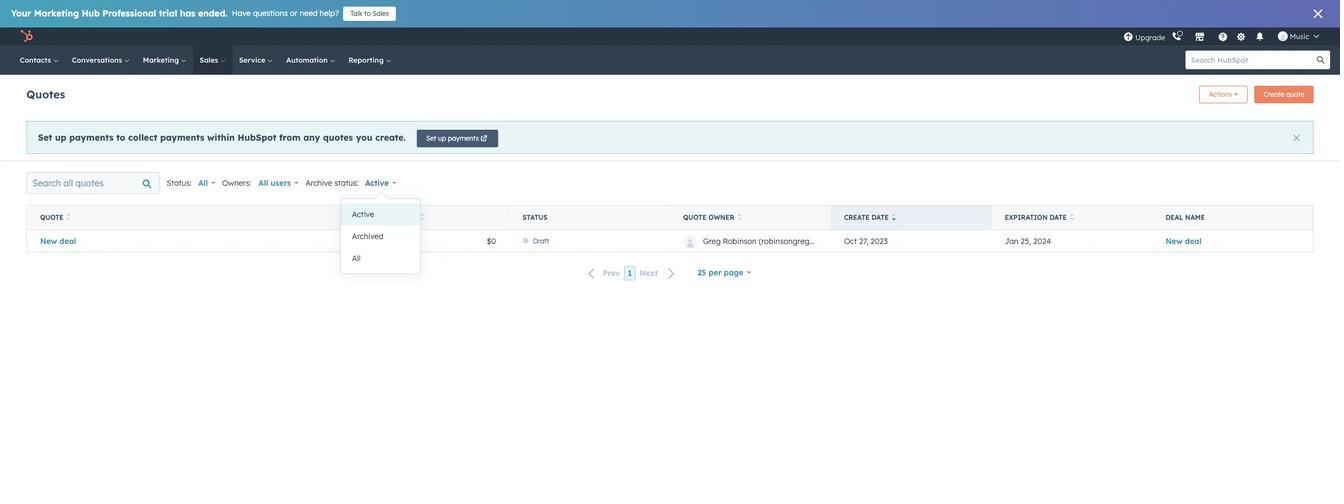 Task type: vqa. For each thing, say whether or not it's contained in the screenshot.
the topmost Actions popup button
yes



Task type: describe. For each thing, give the bounding box(es) containing it.
Search HubSpot search field
[[1186, 51, 1320, 69]]

marketplaces button
[[1188, 27, 1211, 45]]

set for set up payments
[[426, 134, 436, 142]]

sales inside 'button'
[[373, 9, 389, 18]]

quote amount
[[362, 213, 417, 222]]

payments for set up payments to collect payments within hubspot from any quotes you create.
[[69, 132, 113, 143]]

active button
[[341, 203, 420, 225]]

oct
[[844, 236, 857, 246]]

expiration
[[1005, 213, 1048, 222]]

contacts link
[[13, 45, 65, 75]]

contacts
[[20, 56, 53, 64]]

1 button
[[624, 266, 636, 281]]

25 per page button
[[690, 262, 758, 284]]

quote for quote amount
[[362, 213, 385, 222]]

close image
[[1293, 135, 1300, 141]]

talk to sales
[[350, 9, 389, 18]]

expiration date
[[1005, 213, 1067, 222]]

help button
[[1214, 27, 1232, 45]]

set up payments
[[426, 134, 479, 142]]

per
[[709, 268, 722, 278]]

press to sort. element for quote amount
[[420, 213, 424, 222]]

marketplaces image
[[1195, 32, 1205, 42]]

hubspot image
[[20, 30, 33, 43]]

all button
[[341, 247, 420, 269]]

questions
[[253, 8, 288, 18]]

payments for set up payments
[[448, 134, 479, 142]]

robinson
[[723, 236, 757, 246]]

prev button
[[582, 266, 624, 281]]

new deal link
[[1166, 236, 1300, 246]]

any
[[303, 132, 320, 143]]

to inside 'button'
[[364, 9, 371, 18]]

reporting
[[349, 56, 386, 64]]

2 deal from the left
[[1185, 236, 1202, 246]]

active inside popup button
[[365, 178, 389, 188]]

hubspot
[[238, 132, 276, 143]]

talk
[[350, 9, 362, 18]]

upgrade
[[1136, 33, 1165, 42]]

all inside button
[[352, 254, 361, 263]]

1
[[628, 268, 632, 278]]

active inside button
[[352, 210, 374, 219]]

create date
[[844, 213, 889, 222]]

quote
[[1286, 90, 1304, 98]]

sales link
[[193, 45, 232, 75]]

create quote
[[1264, 90, 1304, 98]]

calling icon image
[[1172, 32, 1182, 42]]

music button
[[1271, 27, 1326, 45]]

page
[[724, 268, 743, 278]]

greg robinson image
[[1278, 31, 1288, 41]]

press to sort. image for quote owner
[[738, 213, 742, 221]]

owners:
[[222, 178, 251, 188]]

has
[[180, 8, 195, 19]]

1 new from the left
[[40, 236, 57, 246]]

marketing inside marketing link
[[143, 56, 181, 64]]

archived
[[352, 232, 383, 241]]

hub
[[82, 8, 100, 19]]

name
[[1185, 213, 1205, 222]]

jan 25, 2024
[[1005, 236, 1051, 246]]

draft
[[533, 237, 549, 245]]

next button
[[636, 266, 682, 281]]

new deal button
[[40, 236, 320, 246]]

prev
[[603, 269, 620, 278]]

trial
[[159, 8, 177, 19]]

create for create quote
[[1264, 90, 1284, 98]]

marketing link
[[136, 45, 193, 75]]

collect
[[128, 132, 157, 143]]

all button
[[198, 175, 216, 191]]

settings image
[[1236, 32, 1246, 42]]

notifications image
[[1255, 32, 1265, 42]]

pagination navigation
[[582, 266, 682, 281]]

1 horizontal spatial all
[[258, 178, 268, 188]]

you
[[356, 132, 373, 143]]

quotes
[[323, 132, 353, 143]]

1 deal from the left
[[59, 236, 76, 246]]

upgrade image
[[1123, 32, 1133, 42]]

quote owner
[[683, 213, 734, 222]]

need
[[300, 8, 318, 18]]

or
[[290, 8, 298, 18]]

create for create date
[[844, 213, 870, 222]]

oct 27, 2023
[[844, 236, 888, 246]]

quote for quote
[[40, 213, 63, 222]]

within
[[207, 132, 235, 143]]

2023
[[871, 236, 888, 246]]

descending sort. press to sort ascending. image
[[892, 213, 896, 221]]

set up payments to collect payments within hubspot from any quotes you create. alert
[[26, 121, 1314, 154]]

actions button inside the quotes banner
[[1200, 86, 1248, 103]]

27,
[[859, 236, 869, 246]]

active button
[[365, 175, 396, 191]]

create.
[[375, 132, 406, 143]]

2 new from the left
[[1166, 236, 1183, 246]]

your
[[11, 8, 31, 19]]



Task type: locate. For each thing, give the bounding box(es) containing it.
1 horizontal spatial actions
[[1209, 90, 1232, 98]]

1 vertical spatial actions button
[[273, 241, 316, 256]]

active up archived
[[352, 210, 374, 219]]

1 horizontal spatial marketing
[[143, 56, 181, 64]]

deal
[[1166, 213, 1183, 222]]

help image
[[1218, 32, 1228, 42]]

reporting link
[[342, 45, 398, 75]]

0 vertical spatial sales
[[373, 9, 389, 18]]

status column header
[[509, 206, 670, 230]]

0 horizontal spatial create
[[844, 213, 870, 222]]

0 horizontal spatial payments
[[69, 132, 113, 143]]

menu
[[1122, 27, 1327, 45]]

press to sort. image for expiration date
[[1070, 213, 1074, 221]]

quote up archived
[[362, 213, 385, 222]]

0 horizontal spatial set
[[38, 132, 52, 143]]

marketing left hub
[[34, 8, 79, 19]]

archive
[[306, 178, 332, 188]]

to right talk
[[364, 9, 371, 18]]

0 horizontal spatial up
[[55, 132, 66, 143]]

2 press to sort. image from the left
[[738, 213, 742, 221]]

ended.
[[198, 8, 228, 19]]

archive status:
[[306, 178, 358, 188]]

new deal down press to sort. icon
[[40, 236, 76, 246]]

1 horizontal spatial quote
[[362, 213, 385, 222]]

all
[[198, 178, 208, 188], [258, 178, 268, 188], [352, 254, 361, 263]]

set right create.
[[426, 134, 436, 142]]

3 press to sort. element from the left
[[738, 213, 742, 222]]

list box containing active
[[341, 199, 420, 274]]

press to sort. element for quote
[[67, 213, 71, 222]]

3 quote from the left
[[683, 213, 707, 222]]

0 vertical spatial to
[[364, 9, 371, 18]]

press to sort. element
[[67, 213, 71, 222], [420, 213, 424, 222], [738, 213, 742, 222], [1070, 213, 1074, 222]]

0 horizontal spatial sales
[[200, 56, 220, 64]]

list box
[[341, 199, 420, 274]]

descending sort. press to sort ascending. element
[[892, 213, 896, 222]]

up right create.
[[438, 134, 446, 142]]

to
[[364, 9, 371, 18], [116, 132, 125, 143]]

press to sort. element for quote owner
[[738, 213, 742, 222]]

press to sort. element right owner
[[738, 213, 742, 222]]

marketing
[[34, 8, 79, 19], [143, 56, 181, 64]]

to inside alert
[[116, 132, 125, 143]]

quote
[[40, 213, 63, 222], [362, 213, 385, 222], [683, 213, 707, 222]]

page section element
[[0, 75, 1340, 161]]

0 horizontal spatial actions
[[280, 244, 303, 252]]

2 new deal from the left
[[1166, 236, 1202, 246]]

professional
[[102, 8, 156, 19]]

new deal down deal name
[[1166, 236, 1202, 246]]

press to sort. image for quote amount
[[420, 213, 424, 221]]

1 vertical spatial actions
[[280, 244, 303, 252]]

4 press to sort. element from the left
[[1070, 213, 1074, 222]]

1 horizontal spatial create
[[1264, 90, 1284, 98]]

0 horizontal spatial all
[[198, 178, 208, 188]]

create quote button
[[1254, 86, 1314, 103]]

notifications button
[[1250, 27, 1269, 45]]

1 vertical spatial sales
[[200, 56, 220, 64]]

automation link
[[280, 45, 342, 75]]

up
[[55, 132, 66, 143], [438, 134, 446, 142]]

1 vertical spatial create
[[844, 213, 870, 222]]

quotes banner
[[26, 82, 1314, 103]]

hubspot link
[[13, 30, 41, 43]]

press to sort. element for expiration date
[[1070, 213, 1074, 222]]

sales right talk
[[373, 9, 389, 18]]

your marketing hub professional trial has ended. have questions or need help?
[[11, 8, 339, 19]]

0 vertical spatial actions
[[1209, 90, 1232, 98]]

1 horizontal spatial up
[[438, 134, 446, 142]]

press to sort. image
[[420, 213, 424, 221], [738, 213, 742, 221], [1070, 213, 1074, 221]]

1 horizontal spatial press to sort. image
[[738, 213, 742, 221]]

1 vertical spatial to
[[116, 132, 125, 143]]

greg robinson (robinsongreg175@gmail.com)
[[703, 236, 869, 246]]

2 quote from the left
[[362, 213, 385, 222]]

archived button
[[341, 225, 420, 247]]

1 horizontal spatial actions button
[[1200, 86, 1248, 103]]

up for set up payments to collect payments within hubspot from any quotes you create.
[[55, 132, 66, 143]]

deal
[[59, 236, 76, 246], [1185, 236, 1202, 246]]

actions
[[1209, 90, 1232, 98], [280, 244, 303, 252]]

2 horizontal spatial press to sort. image
[[1070, 213, 1074, 221]]

0 vertical spatial marketing
[[34, 8, 79, 19]]

all left users
[[258, 178, 268, 188]]

settings link
[[1234, 31, 1248, 42]]

quote for quote owner
[[683, 213, 707, 222]]

sales
[[373, 9, 389, 18], [200, 56, 220, 64]]

up for set up payments
[[438, 134, 446, 142]]

press to sort. element right amount
[[420, 213, 424, 222]]

actions inside the quotes banner
[[1209, 90, 1232, 98]]

deal down press to sort. icon
[[59, 236, 76, 246]]

1 horizontal spatial to
[[364, 9, 371, 18]]

menu containing music
[[1122, 27, 1327, 45]]

0 horizontal spatial new
[[40, 236, 57, 246]]

1 horizontal spatial set
[[426, 134, 436, 142]]

marketing down the "trial"
[[143, 56, 181, 64]]

press to sort. element down search search box
[[67, 213, 71, 222]]

up down quotes
[[55, 132, 66, 143]]

1 vertical spatial marketing
[[143, 56, 181, 64]]

1 horizontal spatial new deal
[[1166, 236, 1202, 246]]

1 quote from the left
[[40, 213, 63, 222]]

press to sort. element right "date" on the right of page
[[1070, 213, 1074, 222]]

quotes
[[26, 87, 65, 101]]

service link
[[232, 45, 280, 75]]

jan
[[1005, 236, 1019, 246]]

2024
[[1033, 236, 1051, 246]]

set down quotes
[[38, 132, 52, 143]]

press to sort. image right amount
[[420, 213, 424, 221]]

set
[[38, 132, 52, 143], [426, 134, 436, 142]]

from
[[279, 132, 301, 143]]

create inside button
[[1264, 90, 1284, 98]]

status:
[[167, 178, 192, 188]]

0 horizontal spatial press to sort. image
[[420, 213, 424, 221]]

date
[[872, 213, 889, 222]]

25 per page
[[698, 268, 743, 278]]

2 horizontal spatial payments
[[448, 134, 479, 142]]

1 horizontal spatial new
[[1166, 236, 1183, 246]]

2 horizontal spatial all
[[352, 254, 361, 263]]

0 horizontal spatial quote
[[40, 213, 63, 222]]

all users button
[[251, 172, 299, 194]]

quote left owner
[[683, 213, 707, 222]]

1 vertical spatial active
[[352, 210, 374, 219]]

status:
[[334, 178, 358, 188]]

press to sort. image right "date" on the right of page
[[1070, 213, 1074, 221]]

deal name
[[1166, 213, 1205, 222]]

conversations
[[72, 56, 124, 64]]

create left "date"
[[844, 213, 870, 222]]

status
[[522, 213, 548, 222]]

search image
[[1317, 56, 1325, 64]]

0 horizontal spatial actions button
[[273, 241, 316, 256]]

new
[[40, 236, 57, 246], [1166, 236, 1183, 246]]

sales left service
[[200, 56, 220, 64]]

0 horizontal spatial marketing
[[34, 8, 79, 19]]

press to sort. image
[[67, 213, 71, 221]]

search button
[[1312, 51, 1330, 69]]

press to sort. image right owner
[[738, 213, 742, 221]]

(robinsongreg175@gmail.com)
[[759, 236, 869, 246]]

deal name column header
[[1152, 206, 1313, 230]]

conversations link
[[65, 45, 136, 75]]

1 horizontal spatial sales
[[373, 9, 389, 18]]

date
[[1050, 213, 1067, 222]]

deal down 'name'
[[1185, 236, 1202, 246]]

help?
[[320, 8, 339, 18]]

0 vertical spatial active
[[365, 178, 389, 188]]

set for set up payments to collect payments within hubspot from any quotes you create.
[[38, 132, 52, 143]]

1 press to sort. image from the left
[[420, 213, 424, 221]]

0 vertical spatial create
[[1264, 90, 1284, 98]]

greg
[[703, 236, 721, 246]]

all down archived
[[352, 254, 361, 263]]

users
[[271, 178, 291, 188]]

0 horizontal spatial deal
[[59, 236, 76, 246]]

active
[[365, 178, 389, 188], [352, 210, 374, 219]]

2 press to sort. element from the left
[[420, 213, 424, 222]]

amount
[[387, 213, 417, 222]]

owner
[[709, 213, 734, 222]]

calling icon button
[[1167, 29, 1186, 43]]

$0
[[487, 236, 496, 246]]

to left collect
[[116, 132, 125, 143]]

next
[[640, 269, 658, 278]]

3 press to sort. image from the left
[[1070, 213, 1074, 221]]

set up payments link
[[417, 130, 498, 147]]

set up payments to collect payments within hubspot from any quotes you create.
[[38, 132, 406, 143]]

0 horizontal spatial to
[[116, 132, 125, 143]]

talk to sales button
[[343, 7, 396, 21]]

1 horizontal spatial deal
[[1185, 236, 1202, 246]]

0 horizontal spatial new deal
[[40, 236, 76, 246]]

Search search field
[[26, 172, 160, 194]]

25,
[[1021, 236, 1031, 246]]

all right status:
[[198, 178, 208, 188]]

all users
[[258, 178, 291, 188]]

have
[[232, 8, 251, 18]]

service
[[239, 56, 268, 64]]

0 vertical spatial actions button
[[1200, 86, 1248, 103]]

1 new deal from the left
[[40, 236, 76, 246]]

create
[[1264, 90, 1284, 98], [844, 213, 870, 222]]

1 horizontal spatial payments
[[160, 132, 204, 143]]

1 press to sort. element from the left
[[67, 213, 71, 222]]

create left quote at right
[[1264, 90, 1284, 98]]

2 horizontal spatial quote
[[683, 213, 707, 222]]

automation
[[286, 56, 330, 64]]

quote left press to sort. icon
[[40, 213, 63, 222]]

music
[[1290, 32, 1309, 41]]

close image
[[1314, 9, 1323, 18]]

active right status:
[[365, 178, 389, 188]]

25
[[698, 268, 706, 278]]



